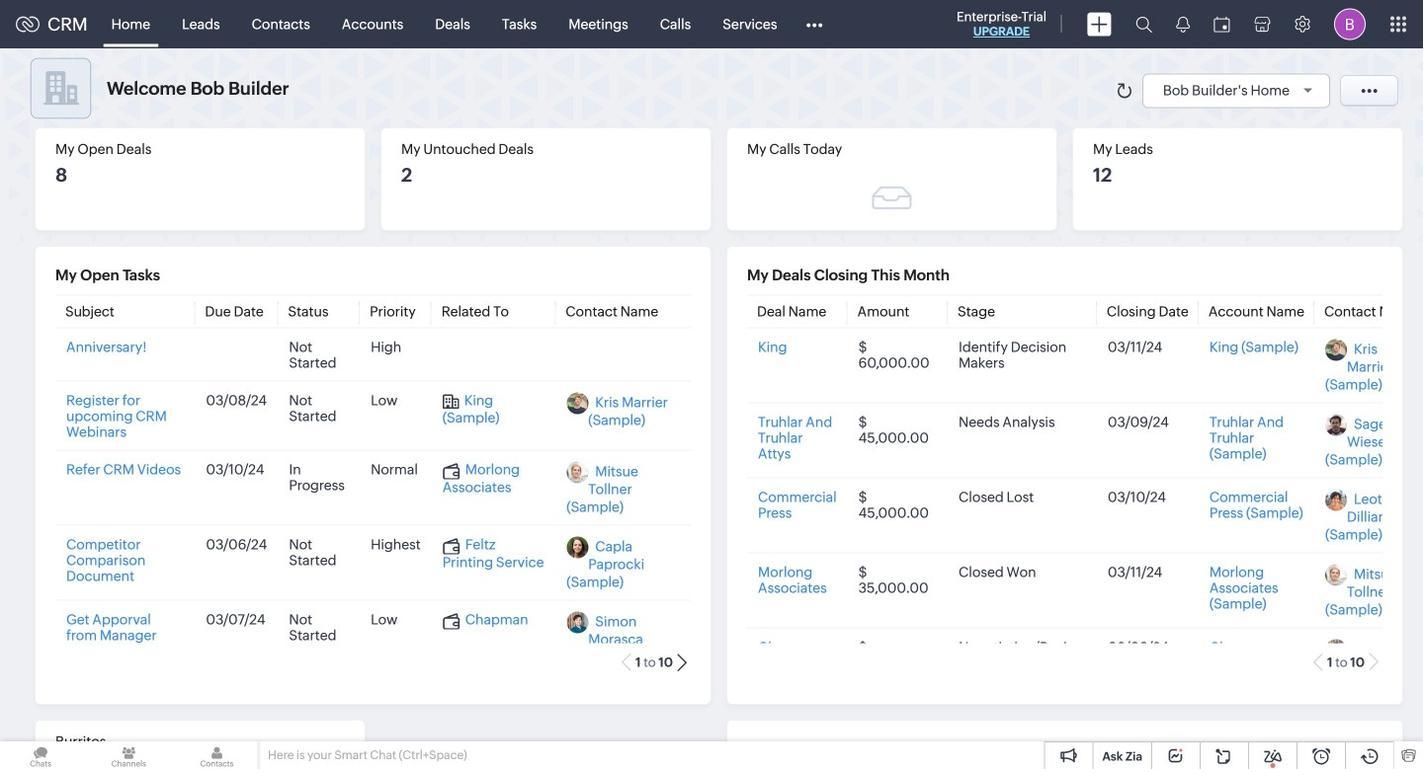 Task type: describe. For each thing, give the bounding box(es) containing it.
channels image
[[88, 742, 169, 770]]

chats image
[[0, 742, 81, 770]]

profile image
[[1334, 8, 1366, 40]]

search image
[[1136, 16, 1152, 33]]

profile element
[[1322, 0, 1378, 48]]

Other Modules field
[[793, 8, 836, 40]]



Task type: locate. For each thing, give the bounding box(es) containing it.
calendar image
[[1214, 16, 1231, 32]]

contacts image
[[176, 742, 258, 770]]

search element
[[1124, 0, 1164, 48]]

logo image
[[16, 16, 40, 32]]

create menu image
[[1087, 12, 1112, 36]]

signals element
[[1164, 0, 1202, 48]]

signals image
[[1176, 16, 1190, 33]]

create menu element
[[1075, 0, 1124, 48]]



Task type: vqa. For each thing, say whether or not it's contained in the screenshot.
LOGO
yes



